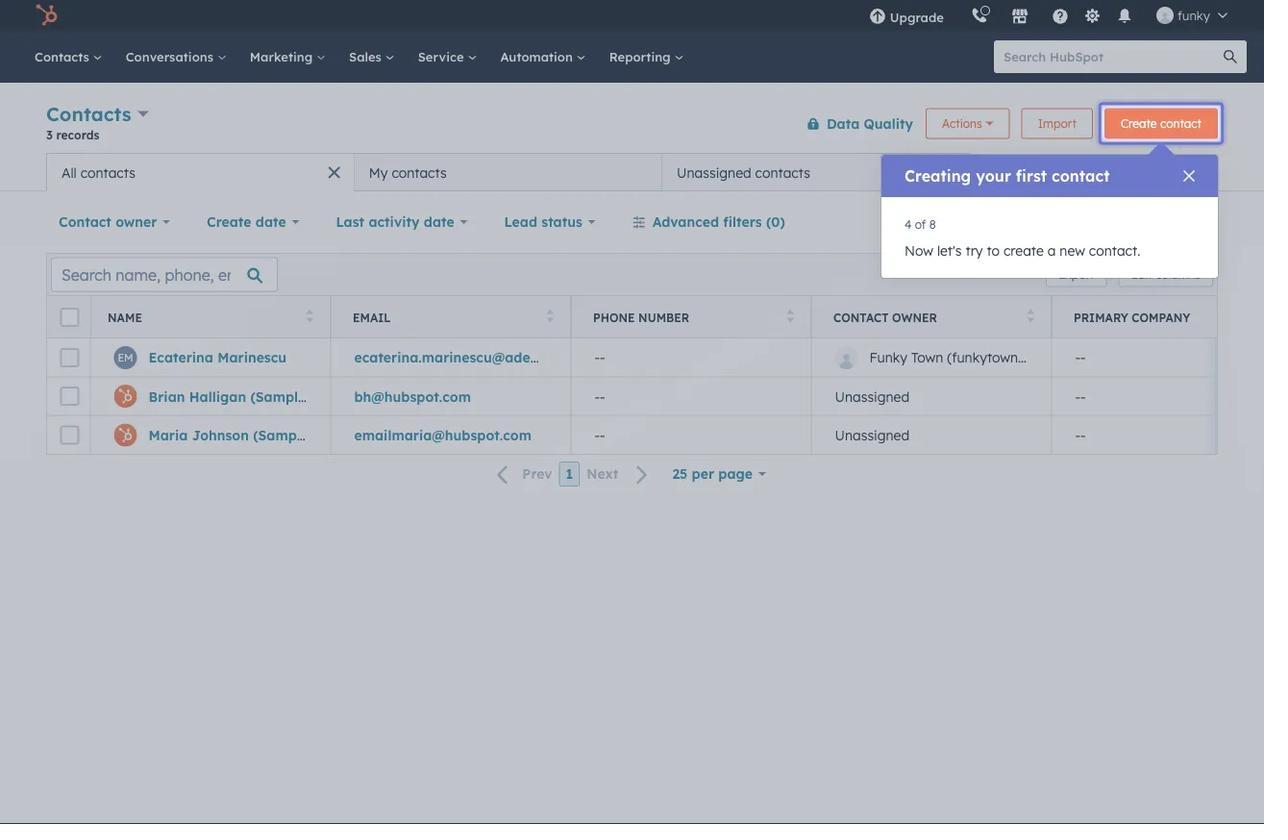 Task type: describe. For each thing, give the bounding box(es) containing it.
Search HubSpot search field
[[995, 40, 1230, 73]]

edit columns
[[1132, 267, 1201, 282]]

company
[[1132, 310, 1191, 325]]

funky town image
[[1157, 7, 1174, 24]]

1 press to sort. element from the left
[[306, 309, 314, 326]]

unassigned button for emailmaria@hubspot.com
[[812, 416, 1052, 454]]

press to sort. image
[[306, 309, 314, 323]]

lead
[[504, 214, 538, 230]]

new
[[1060, 242, 1086, 259]]

notifications button
[[1109, 0, 1142, 31]]

funky town (funkytownclown1@gmail.com) button
[[812, 339, 1145, 377]]

contact owner inside popup button
[[59, 214, 157, 230]]

(3/5)
[[1078, 164, 1111, 180]]

funky
[[870, 349, 908, 366]]

3 records
[[46, 127, 99, 142]]

upgrade image
[[869, 9, 887, 26]]

25 per page
[[673, 466, 753, 482]]

-- button for ecaterina.marinescu@adept.ai
[[571, 339, 812, 377]]

contacts for unassigned contacts
[[756, 164, 811, 181]]

views
[[1169, 164, 1206, 180]]

4 of 8
[[905, 217, 937, 231]]

ecaterina
[[149, 349, 213, 366]]

advanced
[[653, 214, 720, 230]]

ecaterina marinescu link
[[149, 349, 287, 366]]

create for create contact
[[1122, 116, 1158, 131]]

contacts button
[[46, 100, 149, 128]]

emailmaria@hubspot.com link
[[354, 427, 532, 443]]

add
[[1012, 164, 1038, 180]]

contact owner button
[[46, 203, 183, 241]]

help image
[[1052, 9, 1070, 26]]

emailmaria@hubspot.com
[[354, 427, 532, 443]]

contact inside button
[[1161, 116, 1202, 131]]

1 vertical spatial owner
[[893, 310, 938, 325]]

last activity date
[[336, 214, 455, 230]]

now
[[905, 242, 934, 259]]

lead status button
[[492, 203, 609, 241]]

create contact button
[[1105, 108, 1219, 139]]

add view (3/5)
[[1012, 164, 1111, 180]]

all views link
[[1135, 153, 1219, 191]]

press to sort. element for phone number
[[787, 309, 795, 326]]

brian halligan (sample contact)
[[149, 388, 368, 405]]

import button
[[1022, 108, 1094, 139]]

Search name, phone, email addresses, or company search field
[[51, 257, 278, 292]]

date inside popup button
[[424, 214, 455, 230]]

contact inside popup button
[[59, 214, 111, 230]]

email
[[353, 310, 391, 325]]

(funkytownclown1@gmail.com)
[[948, 349, 1145, 366]]

all for all views
[[1148, 164, 1165, 180]]

hubspot image
[[35, 4, 58, 27]]

bh@hubspot.com
[[354, 388, 471, 405]]

bh@hubspot.com link
[[354, 388, 471, 405]]

prev
[[523, 466, 553, 483]]

search image
[[1225, 50, 1238, 63]]

press to sort. image for phone
[[787, 309, 795, 323]]

unassigned contacts
[[677, 164, 811, 181]]

next
[[587, 466, 619, 483]]

edit columns button
[[1119, 262, 1214, 287]]

edit
[[1132, 267, 1153, 282]]

create for create date
[[207, 214, 252, 230]]

(0)
[[767, 214, 786, 230]]

ecaterina.marinescu@adept.ai button
[[331, 339, 571, 377]]

primary company column header
[[1052, 296, 1265, 339]]

all contacts button
[[46, 153, 354, 191]]

calling icon button
[[964, 3, 996, 28]]

add view (3/5) button
[[978, 153, 1135, 191]]

first
[[1017, 166, 1048, 186]]

1 vertical spatial contact
[[834, 310, 889, 325]]

your
[[977, 166, 1012, 186]]

let's
[[938, 242, 962, 259]]

data
[[827, 115, 860, 132]]

records
[[56, 127, 99, 142]]

now let's try to create a new contact.
[[905, 242, 1141, 259]]

town
[[912, 349, 944, 366]]

unassigned for emailmaria@hubspot.com
[[835, 427, 910, 443]]

contact.
[[1090, 242, 1141, 259]]

8
[[930, 217, 937, 231]]

prev button
[[486, 462, 559, 487]]

phone number
[[594, 310, 690, 325]]

my contacts button
[[354, 153, 662, 191]]

to
[[987, 242, 1001, 259]]

my contacts
[[369, 164, 447, 181]]

marketplaces button
[[1000, 0, 1041, 31]]

contact) for emailmaria@hubspot.com
[[313, 427, 371, 443]]

maria johnson (sample contact) link
[[149, 427, 371, 443]]

upgrade
[[891, 9, 945, 25]]

help button
[[1045, 0, 1077, 31]]

create
[[1004, 242, 1045, 259]]

0 horizontal spatial contact
[[1052, 166, 1111, 186]]



Task type: vqa. For each thing, say whether or not it's contained in the screenshot.
the bottommost (Sample
yes



Task type: locate. For each thing, give the bounding box(es) containing it.
create inside "popup button"
[[207, 214, 252, 230]]

contact right first
[[1052, 166, 1111, 186]]

create
[[1122, 116, 1158, 131], [207, 214, 252, 230]]

(sample for johnson
[[253, 427, 309, 443]]

3 press to sort. element from the left
[[787, 309, 795, 326]]

owner up search name, phone, email addresses, or company search field
[[116, 214, 157, 230]]

maria johnson (sample contact)
[[149, 427, 371, 443]]

1 all from the left
[[1148, 164, 1165, 180]]

contacts banner
[[46, 99, 1219, 153]]

page
[[719, 466, 753, 482]]

contacts up '(0)'
[[756, 164, 811, 181]]

0 horizontal spatial owner
[[116, 214, 157, 230]]

all contacts
[[62, 164, 136, 181]]

unassigned for bh@hubspot.com
[[835, 388, 910, 405]]

1 -- button from the top
[[571, 339, 812, 377]]

name
[[108, 310, 142, 325]]

1 horizontal spatial create
[[1122, 116, 1158, 131]]

funky
[[1178, 7, 1211, 23]]

number
[[639, 310, 690, 325]]

2 press to sort. image from the left
[[787, 309, 795, 323]]

contact down all contacts
[[59, 214, 111, 230]]

0 horizontal spatial contact
[[59, 214, 111, 230]]

status
[[542, 214, 583, 230]]

date left last
[[256, 214, 286, 230]]

close image
[[1184, 170, 1196, 182]]

-- button
[[571, 339, 812, 377], [571, 377, 812, 416], [571, 416, 812, 454]]

0 horizontal spatial contacts
[[80, 164, 136, 181]]

1 date from the left
[[256, 214, 286, 230]]

1 button
[[559, 462, 580, 487]]

25 per page button
[[660, 455, 779, 493]]

0 vertical spatial create
[[1122, 116, 1158, 131]]

my
[[369, 164, 388, 181]]

1 unassigned button from the top
[[812, 377, 1052, 416]]

search button
[[1215, 40, 1248, 73]]

1 horizontal spatial contact
[[1161, 116, 1202, 131]]

1 vertical spatial unassigned
[[835, 388, 910, 405]]

settings image
[[1085, 8, 1102, 25]]

0 horizontal spatial date
[[256, 214, 286, 230]]

johnson
[[192, 427, 249, 443]]

contact owner up funky
[[834, 310, 938, 325]]

1 horizontal spatial contact
[[834, 310, 889, 325]]

creating
[[905, 166, 972, 186]]

advanced filters (0) button
[[620, 203, 798, 241]]

0 vertical spatial unassigned
[[677, 164, 752, 181]]

all down 3 records
[[62, 164, 77, 181]]

last
[[336, 214, 365, 230]]

0 vertical spatial (sample
[[250, 388, 306, 405]]

-- button for bh@hubspot.com
[[571, 377, 812, 416]]

4 press to sort. element from the left
[[1028, 309, 1035, 326]]

maria
[[149, 427, 188, 443]]

notifications image
[[1117, 9, 1134, 26]]

lead status
[[504, 214, 583, 230]]

(sample up maria johnson (sample contact) link
[[250, 388, 306, 405]]

contact owner down all contacts
[[59, 214, 157, 230]]

press to sort. element
[[306, 309, 314, 326], [547, 309, 554, 326], [787, 309, 795, 326], [1028, 309, 1035, 326]]

1 horizontal spatial contact owner
[[834, 310, 938, 325]]

emailmaria@hubspot.com button
[[331, 416, 571, 454]]

a
[[1048, 242, 1057, 259]]

contact) down bh@hubspot.com link
[[313, 427, 371, 443]]

0 vertical spatial owner
[[116, 214, 157, 230]]

3 contacts from the left
[[756, 164, 811, 181]]

contacts inside button
[[392, 164, 447, 181]]

1 press to sort. image from the left
[[547, 309, 554, 323]]

activity
[[369, 214, 420, 230]]

unassigned inside 'button'
[[677, 164, 752, 181]]

unassigned button
[[812, 377, 1052, 416], [812, 416, 1052, 454]]

contacts inside button
[[80, 164, 136, 181]]

date right the activity on the left top of page
[[424, 214, 455, 230]]

2 -- button from the top
[[571, 377, 812, 416]]

per
[[692, 466, 715, 482]]

actions button
[[926, 108, 1011, 139]]

pagination navigation
[[486, 462, 660, 487]]

ecaterina.marinescu@adept.ai link
[[354, 349, 561, 366]]

1 horizontal spatial owner
[[893, 310, 938, 325]]

2 date from the left
[[424, 214, 455, 230]]

3 -- button from the top
[[571, 416, 812, 454]]

actions
[[943, 116, 983, 131]]

contacts right my
[[392, 164, 447, 181]]

menu containing funky
[[856, 0, 1242, 31]]

create date button
[[194, 203, 312, 241]]

0 horizontal spatial create
[[207, 214, 252, 230]]

25
[[673, 466, 688, 482]]

import
[[1039, 116, 1077, 131]]

primary company
[[1075, 310, 1191, 325]]

0 vertical spatial contact)
[[310, 388, 368, 405]]

press to sort. element for contact owner
[[1028, 309, 1035, 326]]

1 contacts from the left
[[80, 164, 136, 181]]

(sample
[[250, 388, 306, 405], [253, 427, 309, 443]]

export button
[[1047, 262, 1108, 287]]

last activity date button
[[324, 203, 480, 241]]

advanced filters (0)
[[653, 214, 786, 230]]

contact owner
[[59, 214, 157, 230], [834, 310, 938, 325]]

press to sort. image
[[547, 309, 554, 323], [787, 309, 795, 323], [1028, 309, 1035, 323]]

create up all views
[[1122, 116, 1158, 131]]

creating your first contact
[[905, 166, 1111, 186]]

1 horizontal spatial press to sort. image
[[787, 309, 795, 323]]

create date
[[207, 214, 286, 230]]

all inside button
[[62, 164, 77, 181]]

halligan
[[189, 388, 246, 405]]

of
[[916, 217, 927, 231]]

0 vertical spatial contact
[[1161, 116, 1202, 131]]

all left views
[[1148, 164, 1165, 180]]

2 unassigned button from the top
[[812, 416, 1052, 454]]

contacts down records
[[80, 164, 136, 181]]

marketplaces image
[[1012, 9, 1029, 26]]

0 horizontal spatial contact owner
[[59, 214, 157, 230]]

bh@hubspot.com button
[[331, 377, 571, 416]]

unassigned
[[677, 164, 752, 181], [835, 388, 910, 405], [835, 427, 910, 443]]

menu item
[[958, 0, 962, 31]]

2 all from the left
[[62, 164, 77, 181]]

2 horizontal spatial press to sort. image
[[1028, 309, 1035, 323]]

2 contacts from the left
[[392, 164, 447, 181]]

brian halligan (sample contact) link
[[149, 388, 368, 405]]

date
[[256, 214, 286, 230], [424, 214, 455, 230]]

0 horizontal spatial press to sort. image
[[547, 309, 554, 323]]

owner up town
[[893, 310, 938, 325]]

columns
[[1156, 267, 1201, 282]]

contacts for my contacts
[[392, 164, 447, 181]]

contacts
[[46, 102, 131, 126]]

unassigned contacts button
[[662, 153, 970, 191]]

create down all contacts button
[[207, 214, 252, 230]]

contact) down press to sort. icon
[[310, 388, 368, 405]]

3 press to sort. image from the left
[[1028, 309, 1035, 323]]

1 vertical spatial (sample
[[253, 427, 309, 443]]

data quality
[[827, 115, 914, 132]]

contacts for all contacts
[[80, 164, 136, 181]]

contact) for bh@hubspot.com
[[310, 388, 368, 405]]

0 vertical spatial contact
[[59, 214, 111, 230]]

1 horizontal spatial date
[[424, 214, 455, 230]]

contacts inside 'button'
[[756, 164, 811, 181]]

press to sort. element for email
[[547, 309, 554, 326]]

2 horizontal spatial contacts
[[756, 164, 811, 181]]

contact up all views
[[1161, 116, 1202, 131]]

1
[[566, 466, 574, 482]]

1 horizontal spatial all
[[1148, 164, 1165, 180]]

1 vertical spatial contact owner
[[834, 310, 938, 325]]

(sample for halligan
[[250, 388, 306, 405]]

4
[[905, 217, 912, 231]]

settings link
[[1081, 5, 1105, 25]]

create contact
[[1122, 116, 1202, 131]]

3
[[46, 127, 53, 142]]

unassigned button for bh@hubspot.com
[[812, 377, 1052, 416]]

contact)
[[310, 388, 368, 405], [313, 427, 371, 443]]

data quality button
[[794, 104, 915, 143]]

0 horizontal spatial all
[[62, 164, 77, 181]]

calling icon image
[[971, 7, 989, 25]]

create inside button
[[1122, 116, 1158, 131]]

contact
[[59, 214, 111, 230], [834, 310, 889, 325]]

2 vertical spatial unassigned
[[835, 427, 910, 443]]

all inside "link"
[[1148, 164, 1165, 180]]

quality
[[864, 115, 914, 132]]

(sample down brian halligan (sample contact)
[[253, 427, 309, 443]]

filters
[[724, 214, 763, 230]]

date inside "popup button"
[[256, 214, 286, 230]]

contact up funky
[[834, 310, 889, 325]]

1 vertical spatial contact)
[[313, 427, 371, 443]]

2 press to sort. element from the left
[[547, 309, 554, 326]]

export
[[1059, 267, 1095, 282]]

view
[[1042, 164, 1073, 180]]

1 horizontal spatial contacts
[[392, 164, 447, 181]]

hubspot link
[[23, 4, 72, 27]]

-- button for emailmaria@hubspot.com
[[571, 416, 812, 454]]

next button
[[580, 462, 660, 487]]

owner inside popup button
[[116, 214, 157, 230]]

phone
[[594, 310, 635, 325]]

-
[[595, 349, 600, 366], [600, 349, 606, 366], [1076, 349, 1081, 366], [1081, 349, 1087, 366], [595, 388, 600, 405], [600, 388, 606, 405], [1076, 388, 1081, 405], [1081, 388, 1087, 405], [595, 427, 600, 443], [600, 427, 606, 443], [1076, 427, 1081, 443], [1081, 427, 1087, 443]]

0 vertical spatial contact owner
[[59, 214, 157, 230]]

all for all contacts
[[62, 164, 77, 181]]

press to sort. image for contact
[[1028, 309, 1035, 323]]

1 vertical spatial contact
[[1052, 166, 1111, 186]]

menu
[[856, 0, 1242, 31]]

brian
[[149, 388, 185, 405]]

1 vertical spatial create
[[207, 214, 252, 230]]



